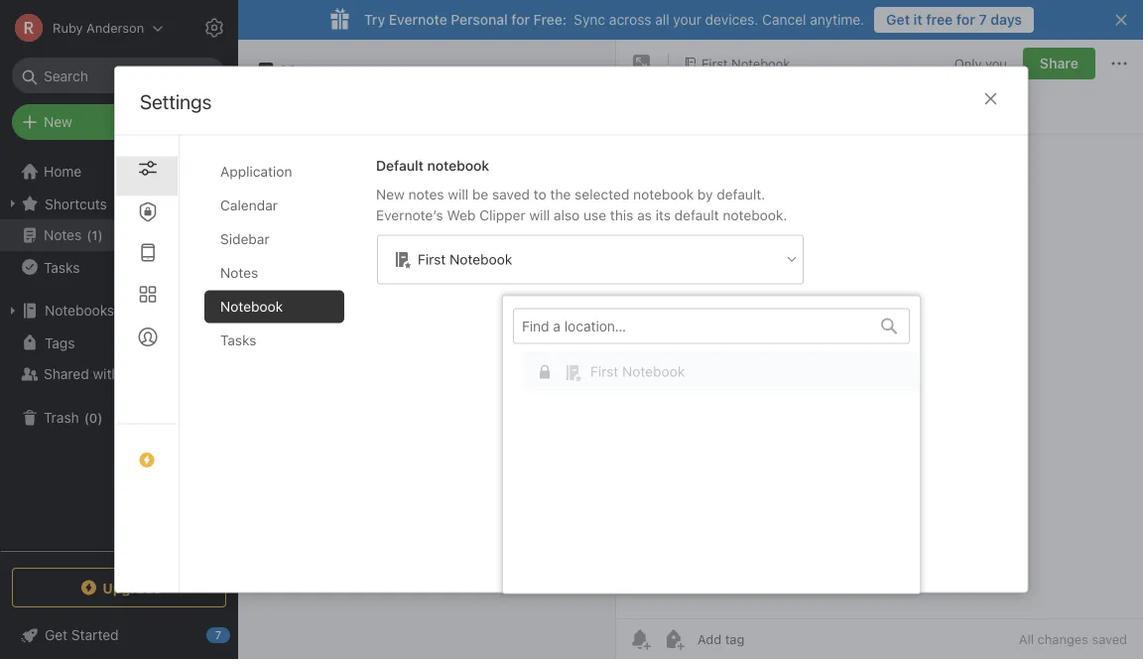 Task type: vqa. For each thing, say whether or not it's contained in the screenshot.
First Notebook to the middle
yes



Task type: describe. For each thing, give the bounding box(es) containing it.
all changes saved
[[1020, 632, 1128, 647]]

0 horizontal spatial notebook
[[428, 157, 490, 174]]

tab list containing application
[[205, 155, 361, 592]]

your
[[674, 11, 702, 28]]

settings image
[[203, 16, 226, 40]]

7
[[979, 11, 988, 28]]

tags
[[45, 334, 75, 351]]

notebook down the web
[[450, 251, 513, 267]]

home
[[44, 163, 82, 180]]

grocery
[[264, 153, 317, 170]]

get it free for 7 days button
[[875, 7, 1035, 33]]

0 horizontal spatial first
[[418, 251, 446, 267]]

notebooks
[[45, 302, 114, 319]]

devices.
[[706, 11, 759, 28]]

all
[[1020, 632, 1035, 647]]

for for free:
[[512, 11, 530, 28]]

application
[[221, 163, 293, 180]]

shared
[[44, 366, 89, 382]]

grocery list milk eggs sugar cheese
[[264, 153, 419, 191]]

0 vertical spatial first notebook button
[[677, 50, 798, 77]]

the
[[551, 186, 571, 202]]

default
[[675, 207, 720, 223]]

notebooks link
[[0, 295, 237, 327]]

Find a location field
[[514, 308, 931, 581]]

) for notes
[[98, 228, 103, 243]]

it
[[914, 11, 923, 28]]

notebook inside tab
[[221, 298, 283, 315]]

upgrade image
[[135, 448, 159, 472]]

cancel
[[763, 11, 807, 28]]

first notebook inside note window "element"
[[702, 56, 791, 71]]

notes inside notes 'tab'
[[221, 264, 259, 281]]

this
[[611, 207, 634, 223]]

changes
[[1038, 632, 1089, 647]]

0
[[89, 410, 98, 425]]

try evernote personal for free: sync across all your devices. cancel anytime.
[[364, 11, 865, 28]]

1 horizontal spatial will
[[530, 207, 550, 223]]

for for 7
[[957, 11, 976, 28]]

) for trash
[[98, 410, 103, 425]]

clipper
[[480, 207, 526, 223]]

( for notes
[[87, 228, 92, 243]]

only you
[[955, 56, 1008, 71]]

days
[[991, 11, 1023, 28]]

sidebar tab
[[205, 223, 345, 256]]

get it free for 7 days
[[887, 11, 1023, 28]]

with
[[93, 366, 120, 382]]

tasks tab
[[205, 324, 345, 357]]

home link
[[0, 156, 238, 188]]

sugar
[[330, 174, 367, 191]]

close image
[[980, 87, 1004, 111]]

list
[[320, 153, 344, 170]]

evernote's
[[376, 207, 444, 223]]

saved inside note window "element"
[[1093, 632, 1128, 647]]

free:
[[534, 11, 567, 28]]

notes ( 1 )
[[44, 227, 103, 243]]

( for trash
[[84, 410, 89, 425]]

upgrade button
[[12, 568, 226, 608]]

application tab
[[205, 155, 345, 188]]

Search text field
[[26, 58, 212, 93]]

0 horizontal spatial tab list
[[115, 135, 180, 592]]

try
[[364, 11, 385, 28]]

anytime.
[[810, 11, 865, 28]]

first notebook row
[[514, 352, 931, 392]]

to
[[534, 186, 547, 202]]

use
[[584, 207, 607, 223]]

first inside note window "element"
[[702, 56, 728, 71]]

only
[[955, 56, 982, 71]]

sync
[[574, 11, 606, 28]]

tags button
[[0, 327, 237, 358]]

tasks inside tab
[[221, 332, 257, 348]]

note window element
[[617, 40, 1144, 659]]

by
[[698, 186, 714, 202]]

notebook tab
[[205, 290, 345, 323]]

default notebook
[[376, 157, 490, 174]]

calendar
[[221, 197, 278, 213]]

calendar tab
[[205, 189, 345, 222]]



Task type: locate. For each thing, give the bounding box(es) containing it.
shortcuts
[[45, 195, 107, 212]]

1 horizontal spatial notes
[[221, 264, 259, 281]]

2 for from the left
[[957, 11, 976, 28]]

0 horizontal spatial for
[[512, 11, 530, 28]]

new for new
[[44, 114, 72, 130]]

first inside cell
[[591, 363, 619, 380]]

milk
[[264, 174, 290, 191]]

default
[[376, 157, 424, 174]]

0 vertical spatial first notebook
[[702, 56, 791, 71]]

notes up grocery
[[281, 60, 336, 83]]

0 vertical spatial (
[[87, 228, 92, 243]]

first notebook down devices.
[[702, 56, 791, 71]]

Note Editor text field
[[617, 135, 1144, 619]]

for
[[512, 11, 530, 28], [957, 11, 976, 28]]

shared with me
[[44, 366, 143, 382]]

1 horizontal spatial notebook
[[634, 186, 694, 202]]

1 horizontal spatial tab list
[[205, 155, 361, 592]]

1 ) from the top
[[98, 228, 103, 243]]

( down shortcuts
[[87, 228, 92, 243]]

tab list
[[115, 135, 180, 592], [205, 155, 361, 592]]

eggs
[[294, 174, 326, 191]]

first down evernote's
[[418, 251, 446, 267]]

for left free:
[[512, 11, 530, 28]]

add a reminder image
[[628, 627, 652, 651]]

2 horizontal spatial first notebook
[[702, 56, 791, 71]]

expand note image
[[630, 52, 654, 75]]

1 for from the left
[[512, 11, 530, 28]]

first notebook button
[[677, 50, 798, 77], [504, 308, 931, 581]]

its
[[656, 207, 671, 223]]

notes left 1
[[44, 227, 82, 243]]

2 horizontal spatial notes
[[281, 60, 336, 83]]

sidebar
[[221, 231, 270, 247]]

will up the web
[[448, 186, 469, 202]]

across
[[610, 11, 652, 28]]

notes
[[281, 60, 336, 83], [44, 227, 82, 243], [221, 264, 259, 281]]

tasks button
[[0, 251, 237, 283]]

first notebook inside cell
[[591, 363, 685, 380]]

0 vertical spatial will
[[448, 186, 469, 202]]

1 vertical spatial (
[[84, 410, 89, 425]]

notebook down notes 'tab'
[[221, 298, 283, 315]]

notes inside 'note list' element
[[281, 60, 336, 83]]

default.
[[717, 186, 766, 202]]

0 vertical spatial first
[[702, 56, 728, 71]]

notes
[[409, 186, 445, 202]]

notebook inside cell
[[623, 363, 685, 380]]

1 horizontal spatial for
[[957, 11, 976, 28]]

1
[[92, 228, 98, 243]]

first notebook cell
[[523, 352, 931, 392]]

1 vertical spatial first notebook button
[[504, 308, 931, 581]]

me
[[123, 366, 143, 382]]

1 vertical spatial notes
[[44, 227, 82, 243]]

) inside notes ( 1 )
[[98, 228, 103, 243]]

first notebook
[[702, 56, 791, 71], [418, 251, 513, 267], [591, 363, 685, 380]]

2 horizontal spatial first
[[702, 56, 728, 71]]

0 vertical spatial notebook
[[428, 157, 490, 174]]

tasks inside button
[[44, 259, 80, 275]]

saved right 'changes'
[[1093, 632, 1128, 647]]

Find a location… text field
[[514, 310, 870, 342]]

first down find a location… text field
[[591, 363, 619, 380]]

)
[[98, 228, 103, 243], [98, 410, 103, 425]]

notebook up its
[[634, 186, 694, 202]]

notebook.
[[723, 207, 788, 223]]

notes down "sidebar"
[[221, 264, 259, 281]]

) right trash at left bottom
[[98, 410, 103, 425]]

notebook
[[732, 56, 791, 71], [450, 251, 513, 267], [221, 298, 283, 315], [623, 363, 685, 380]]

) down shortcuts button
[[98, 228, 103, 243]]

shortcuts button
[[0, 188, 237, 219]]

share
[[1040, 55, 1079, 71]]

trash
[[44, 410, 79, 426]]

1 vertical spatial )
[[98, 410, 103, 425]]

0 horizontal spatial first notebook
[[418, 251, 513, 267]]

tree containing home
[[0, 156, 238, 550]]

new
[[44, 114, 72, 130], [376, 186, 405, 202]]

first notebook down find a location… text field
[[591, 363, 685, 380]]

expand notebooks image
[[5, 303, 21, 319]]

cheese
[[371, 174, 419, 191]]

share button
[[1024, 48, 1096, 79]]

0 horizontal spatial will
[[448, 186, 469, 202]]

Default notebook field
[[376, 234, 805, 285]]

tasks
[[44, 259, 80, 275], [221, 332, 257, 348]]

first notebook down the web
[[418, 251, 513, 267]]

notebook inside note window "element"
[[732, 56, 791, 71]]

saved up clipper
[[493, 186, 530, 202]]

will down to
[[530, 207, 550, 223]]

2 vertical spatial notes
[[221, 264, 259, 281]]

first
[[702, 56, 728, 71], [418, 251, 446, 267], [591, 363, 619, 380]]

for left 7
[[957, 11, 976, 28]]

0 vertical spatial saved
[[493, 186, 530, 202]]

also
[[554, 207, 580, 223]]

0 horizontal spatial notes
[[44, 227, 82, 243]]

2 vertical spatial first
[[591, 363, 619, 380]]

selected
[[575, 186, 630, 202]]

will
[[448, 186, 469, 202], [530, 207, 550, 223]]

be
[[473, 186, 489, 202]]

notes tab
[[205, 257, 345, 289]]

0 vertical spatial notes
[[281, 60, 336, 83]]

new inside popup button
[[44, 114, 72, 130]]

1 vertical spatial first
[[418, 251, 446, 267]]

0 horizontal spatial new
[[44, 114, 72, 130]]

1 horizontal spatial first
[[591, 363, 619, 380]]

tree
[[0, 156, 238, 550]]

first down devices.
[[702, 56, 728, 71]]

0 vertical spatial tasks
[[44, 259, 80, 275]]

settings
[[140, 90, 212, 113]]

) inside trash ( 0 )
[[98, 410, 103, 425]]

evernote
[[389, 11, 448, 28]]

trash ( 0 )
[[44, 410, 103, 426]]

1 vertical spatial notebook
[[634, 186, 694, 202]]

0 horizontal spatial saved
[[493, 186, 530, 202]]

upgrade
[[103, 580, 162, 596]]

0 vertical spatial )
[[98, 228, 103, 243]]

personal
[[451, 11, 508, 28]]

1 horizontal spatial new
[[376, 186, 405, 202]]

1 horizontal spatial tasks
[[221, 332, 257, 348]]

1 vertical spatial will
[[530, 207, 550, 223]]

new inside new notes will be saved to the selected notebook by default. evernote's web clipper will also use this as its default notebook.
[[376, 186, 405, 202]]

notebook
[[428, 157, 490, 174], [634, 186, 694, 202]]

add tag image
[[662, 627, 686, 651]]

( inside notes ( 1 )
[[87, 228, 92, 243]]

shared with me link
[[0, 358, 237, 390]]

tasks down notebook tab
[[221, 332, 257, 348]]

new up home
[[44, 114, 72, 130]]

new for new notes will be saved to the selected notebook by default. evernote's web clipper will also use this as its default notebook.
[[376, 186, 405, 202]]

free
[[927, 11, 953, 28]]

new notes will be saved to the selected notebook by default. evernote's web clipper will also use this as its default notebook.
[[376, 186, 788, 223]]

1 vertical spatial first notebook
[[418, 251, 513, 267]]

get
[[887, 11, 911, 28]]

web
[[447, 207, 476, 223]]

notebook up be
[[428, 157, 490, 174]]

saved
[[493, 186, 530, 202], [1093, 632, 1128, 647]]

( inside trash ( 0 )
[[84, 410, 89, 425]]

for inside button
[[957, 11, 976, 28]]

you
[[986, 56, 1008, 71]]

2 ) from the top
[[98, 410, 103, 425]]

saved inside new notes will be saved to the selected notebook by default. evernote's web clipper will also use this as its default notebook.
[[493, 186, 530, 202]]

all
[[656, 11, 670, 28]]

1 vertical spatial new
[[376, 186, 405, 202]]

0 horizontal spatial tasks
[[44, 259, 80, 275]]

new up evernote's
[[376, 186, 405, 202]]

note list element
[[238, 40, 617, 659]]

as
[[638, 207, 652, 223]]

None search field
[[26, 58, 212, 93]]

2 vertical spatial first notebook
[[591, 363, 685, 380]]

( right trash at left bottom
[[84, 410, 89, 425]]

1 vertical spatial tasks
[[221, 332, 257, 348]]

notebook inside new notes will be saved to the selected notebook by default. evernote's web clipper will also use this as its default notebook.
[[634, 186, 694, 202]]

1 horizontal spatial saved
[[1093, 632, 1128, 647]]

tasks down notes ( 1 )
[[44, 259, 80, 275]]

1 horizontal spatial first notebook
[[591, 363, 685, 380]]

notebook down cancel
[[732, 56, 791, 71]]

notebook down find a location… text field
[[623, 363, 685, 380]]

0 vertical spatial new
[[44, 114, 72, 130]]

new button
[[12, 104, 226, 140]]

(
[[87, 228, 92, 243], [84, 410, 89, 425]]

1 vertical spatial saved
[[1093, 632, 1128, 647]]



